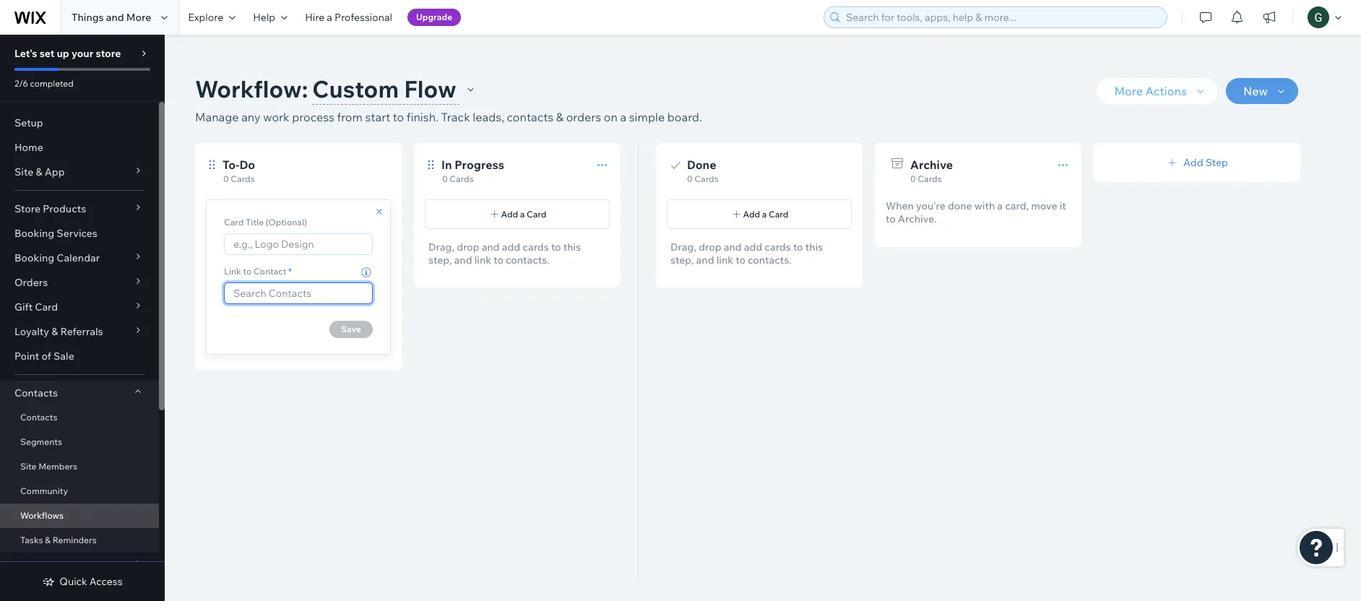 Task type: describe. For each thing, give the bounding box(es) containing it.
Search for tools, apps, help & more... field
[[842, 7, 1163, 27]]

things
[[72, 11, 104, 24]]

sale
[[54, 350, 74, 363]]

booking calendar button
[[0, 246, 159, 270]]

contacts for contacts link
[[20, 412, 57, 423]]

home link
[[0, 135, 159, 160]]

you're
[[917, 199, 946, 213]]

store products button
[[0, 197, 159, 221]]

let's
[[14, 47, 37, 60]]

products
[[43, 202, 86, 215]]

2/6 completed
[[14, 78, 74, 89]]

more actions button
[[1098, 78, 1218, 104]]

explore
[[188, 11, 224, 24]]

loyalty
[[14, 325, 49, 338]]

calendar
[[57, 252, 100, 265]]

manage
[[195, 110, 239, 124]]

add step
[[1184, 156, 1229, 169]]

finish.
[[407, 110, 439, 124]]

workflows link
[[0, 504, 159, 528]]

services
[[57, 227, 97, 240]]

new button
[[1227, 78, 1299, 104]]

progress
[[455, 158, 504, 172]]

tasks & reminders link
[[0, 528, 159, 553]]

2 cards from the left
[[765, 241, 791, 254]]

3 0 cards from the left
[[687, 173, 719, 184]]

2 add a card from the left
[[743, 209, 789, 220]]

community link
[[0, 479, 159, 504]]

site for site members
[[20, 461, 37, 472]]

1 link from the left
[[475, 254, 492, 267]]

1 add a card from the left
[[501, 209, 547, 220]]

set
[[40, 47, 54, 60]]

work
[[263, 110, 290, 124]]

2/6
[[14, 78, 28, 89]]

board.
[[668, 110, 702, 124]]

2 drag, drop and add cards to this step, and link to contacts. from the left
[[671, 241, 823, 267]]

archive
[[911, 158, 953, 172]]

link to contact *
[[224, 266, 292, 277]]

segments
[[20, 437, 62, 447]]

1 0 cards from the left
[[223, 173, 255, 184]]

1 add from the left
[[502, 241, 521, 254]]

(optional)
[[266, 217, 307, 228]]

done
[[687, 158, 717, 172]]

any
[[242, 110, 261, 124]]

more actions
[[1115, 84, 1188, 98]]

step
[[1206, 156, 1229, 169]]

a inside when you're done with a card, move it to archive.
[[998, 199, 1003, 213]]

segments link
[[0, 430, 159, 455]]

workflow:
[[195, 74, 308, 103]]

it
[[1060, 199, 1067, 213]]

referrals
[[60, 325, 103, 338]]

orders
[[566, 110, 602, 124]]

& for reminders
[[45, 535, 51, 546]]

gift card
[[14, 301, 58, 314]]

in
[[442, 158, 452, 172]]

site members
[[20, 461, 77, 472]]

home
[[14, 141, 43, 154]]

tasks & reminders
[[20, 535, 97, 546]]

track
[[441, 110, 470, 124]]

& for referrals
[[51, 325, 58, 338]]

1 step, from the left
[[429, 254, 452, 267]]

orders button
[[0, 270, 159, 295]]

things and more
[[72, 11, 151, 24]]

title
[[246, 217, 264, 228]]

e.g., Logo Design field
[[229, 234, 368, 254]]

point
[[14, 350, 39, 363]]

2 step, from the left
[[671, 254, 694, 267]]

from
[[337, 110, 363, 124]]

card,
[[1006, 199, 1029, 213]]

community
[[20, 486, 68, 497]]

*
[[288, 266, 292, 277]]

communications
[[14, 559, 95, 572]]

booking services
[[14, 227, 97, 240]]

help button
[[245, 0, 296, 35]]

1 cards from the left
[[231, 173, 255, 184]]

2 0 cards from the left
[[442, 173, 474, 184]]

done
[[948, 199, 973, 213]]

hire a professional
[[305, 11, 392, 24]]

link
[[224, 266, 241, 277]]

4 0 cards from the left
[[911, 173, 942, 184]]

booking services link
[[0, 221, 159, 246]]

1 drag, drop and add cards to this step, and link to contacts. from the left
[[429, 241, 581, 267]]

help
[[253, 11, 276, 24]]

when you're done with a card, move it to archive.
[[886, 199, 1067, 226]]

on
[[604, 110, 618, 124]]

add step button
[[1167, 156, 1229, 169]]

contacts link
[[0, 406, 159, 430]]



Task type: locate. For each thing, give the bounding box(es) containing it.
upgrade
[[416, 12, 453, 22]]

loyalty & referrals button
[[0, 319, 159, 344]]

3 cards from the left
[[695, 173, 719, 184]]

to-
[[223, 158, 240, 172]]

0 vertical spatial site
[[14, 166, 33, 179]]

let's set up your store
[[14, 47, 121, 60]]

booking for booking calendar
[[14, 252, 54, 265]]

quick
[[60, 575, 87, 588]]

step,
[[429, 254, 452, 267], [671, 254, 694, 267]]

site down home
[[14, 166, 33, 179]]

up
[[57, 47, 69, 60]]

gift card button
[[0, 295, 159, 319]]

site down segments
[[20, 461, 37, 472]]

quick access
[[60, 575, 123, 588]]

booking down store
[[14, 227, 54, 240]]

0 down "to-" on the left
[[223, 173, 229, 184]]

drag, drop and add cards to this step, and link to contacts.
[[429, 241, 581, 267], [671, 241, 823, 267]]

1 horizontal spatial this
[[806, 241, 823, 254]]

& left app on the top
[[36, 166, 42, 179]]

card
[[527, 209, 547, 220], [769, 209, 789, 220], [224, 217, 244, 228], [35, 301, 58, 314]]

app
[[45, 166, 65, 179]]

to
[[393, 110, 404, 124], [886, 213, 896, 226], [551, 241, 561, 254], [794, 241, 803, 254], [494, 254, 504, 267], [736, 254, 746, 267], [243, 266, 252, 277]]

link
[[475, 254, 492, 267], [717, 254, 734, 267]]

this
[[564, 241, 581, 254], [806, 241, 823, 254]]

& right loyalty
[[51, 325, 58, 338]]

more left actions
[[1115, 84, 1144, 98]]

cards down to-do
[[231, 173, 255, 184]]

0 horizontal spatial drag, drop and add cards to this step, and link to contacts.
[[429, 241, 581, 267]]

custom flow
[[312, 74, 457, 103], [312, 74, 457, 103]]

1 this from the left
[[564, 241, 581, 254]]

your
[[72, 47, 93, 60]]

0 horizontal spatial add a card
[[501, 209, 547, 220]]

2 horizontal spatial add
[[1184, 156, 1204, 169]]

professional
[[335, 11, 392, 24]]

1 horizontal spatial add
[[743, 209, 760, 220]]

point of sale link
[[0, 344, 159, 369]]

1 vertical spatial booking
[[14, 252, 54, 265]]

start
[[365, 110, 390, 124]]

actions
[[1146, 84, 1188, 98]]

add a card
[[501, 209, 547, 220], [743, 209, 789, 220]]

more right things
[[126, 11, 151, 24]]

orders
[[14, 276, 48, 289]]

site
[[14, 166, 33, 179], [20, 461, 37, 472]]

workflows
[[20, 510, 64, 521]]

cards down 'done'
[[695, 173, 719, 184]]

manage any work process from start to finish. track leads, contacts & orders on a simple board.
[[195, 110, 702, 124]]

2 contacts. from the left
[[748, 254, 792, 267]]

2 booking from the top
[[14, 252, 54, 265]]

0 vertical spatial more
[[126, 11, 151, 24]]

new
[[1244, 84, 1269, 98]]

point of sale
[[14, 350, 74, 363]]

2 drag, from the left
[[671, 241, 697, 254]]

& inside dropdown button
[[51, 325, 58, 338]]

cards down in progress
[[450, 173, 474, 184]]

process
[[292, 110, 335, 124]]

hire a professional link
[[296, 0, 401, 35]]

to inside when you're done with a card, move it to archive.
[[886, 213, 896, 226]]

2 drop from the left
[[699, 241, 722, 254]]

0 down in
[[442, 173, 448, 184]]

1 horizontal spatial drag,
[[671, 241, 697, 254]]

contacts up segments
[[20, 412, 57, 423]]

sidebar element
[[0, 35, 165, 601]]

completed
[[30, 78, 74, 89]]

card inside dropdown button
[[35, 301, 58, 314]]

1 horizontal spatial step,
[[671, 254, 694, 267]]

members
[[38, 461, 77, 472]]

1 drag, from the left
[[429, 241, 455, 254]]

& left orders
[[556, 110, 564, 124]]

tasks
[[20, 535, 43, 546]]

do
[[240, 158, 255, 172]]

move
[[1032, 199, 1058, 213]]

Loading Contacts field
[[229, 283, 351, 304]]

1 horizontal spatial cards
[[765, 241, 791, 254]]

contacts
[[507, 110, 554, 124]]

more inside button
[[1115, 84, 1144, 98]]

& inside dropdown button
[[36, 166, 42, 179]]

contacts for contacts dropdown button
[[14, 387, 58, 400]]

2 cards from the left
[[450, 173, 474, 184]]

1 booking from the top
[[14, 227, 54, 240]]

1 horizontal spatial drop
[[699, 241, 722, 254]]

1 vertical spatial more
[[1115, 84, 1144, 98]]

cards down archive
[[918, 173, 942, 184]]

quick access button
[[42, 575, 123, 588]]

4 cards from the left
[[918, 173, 942, 184]]

1 cards from the left
[[523, 241, 549, 254]]

flow
[[404, 74, 457, 103], [404, 74, 457, 103]]

0 horizontal spatial add
[[502, 241, 521, 254]]

site for site & app
[[14, 166, 33, 179]]

contacts down point of sale
[[14, 387, 58, 400]]

in progress
[[442, 158, 504, 172]]

Search Contacts field
[[229, 283, 368, 304]]

archive.
[[898, 213, 937, 226]]

more
[[126, 11, 151, 24], [1115, 84, 1144, 98]]

setup link
[[0, 111, 159, 135]]

booking for booking services
[[14, 227, 54, 240]]

0 horizontal spatial drag,
[[429, 241, 455, 254]]

2 add from the left
[[744, 241, 763, 254]]

0 horizontal spatial cards
[[523, 241, 549, 254]]

1 horizontal spatial more
[[1115, 84, 1144, 98]]

contacts inside dropdown button
[[14, 387, 58, 400]]

1 vertical spatial site
[[20, 461, 37, 472]]

1 0 from the left
[[223, 173, 229, 184]]

1 drop from the left
[[457, 241, 480, 254]]

0 cards down 'done'
[[687, 173, 719, 184]]

1 horizontal spatial drag, drop and add cards to this step, and link to contacts.
[[671, 241, 823, 267]]

2 link from the left
[[717, 254, 734, 267]]

to-do
[[223, 158, 255, 172]]

of
[[42, 350, 51, 363]]

2 this from the left
[[806, 241, 823, 254]]

0 cards down to-do
[[223, 173, 255, 184]]

1 horizontal spatial contacts.
[[748, 254, 792, 267]]

loyalty & referrals
[[14, 325, 103, 338]]

0 vertical spatial booking
[[14, 227, 54, 240]]

upgrade button
[[408, 9, 461, 26]]

4 0 from the left
[[911, 173, 916, 184]]

0 vertical spatial contacts
[[14, 387, 58, 400]]

0 horizontal spatial contacts.
[[506, 254, 550, 267]]

1 horizontal spatial add
[[744, 241, 763, 254]]

3 0 from the left
[[687, 173, 693, 184]]

booking up orders
[[14, 252, 54, 265]]

contacts
[[14, 387, 58, 400], [20, 412, 57, 423]]

0 horizontal spatial add
[[501, 209, 518, 220]]

store
[[14, 202, 41, 215]]

site & app
[[14, 166, 65, 179]]

0 cards down archive
[[911, 173, 942, 184]]

contacts button
[[0, 381, 159, 406]]

leads,
[[473, 110, 505, 124]]

site inside dropdown button
[[14, 166, 33, 179]]

1 horizontal spatial link
[[717, 254, 734, 267]]

0 horizontal spatial this
[[564, 241, 581, 254]]

1 vertical spatial contacts
[[20, 412, 57, 423]]

site & app button
[[0, 160, 159, 184]]

contact
[[254, 266, 287, 277]]

& right tasks
[[45, 535, 51, 546]]

0 cards down in
[[442, 173, 474, 184]]

& for app
[[36, 166, 42, 179]]

access
[[89, 575, 123, 588]]

hire
[[305, 11, 325, 24]]

with
[[975, 199, 995, 213]]

0 down archive
[[911, 173, 916, 184]]

0 cards
[[223, 173, 255, 184], [442, 173, 474, 184], [687, 173, 719, 184], [911, 173, 942, 184]]

1 contacts. from the left
[[506, 254, 550, 267]]

communications button
[[0, 553, 159, 578]]

&
[[556, 110, 564, 124], [36, 166, 42, 179], [51, 325, 58, 338], [45, 535, 51, 546]]

0 horizontal spatial more
[[126, 11, 151, 24]]

1 horizontal spatial add a card
[[743, 209, 789, 220]]

2 0 from the left
[[442, 173, 448, 184]]

simple
[[629, 110, 665, 124]]

0 horizontal spatial drop
[[457, 241, 480, 254]]

when
[[886, 199, 914, 213]]

0 down 'done'
[[687, 173, 693, 184]]

booking calendar
[[14, 252, 100, 265]]

0 horizontal spatial link
[[475, 254, 492, 267]]

booking inside popup button
[[14, 252, 54, 265]]

site members link
[[0, 455, 159, 479]]

0 horizontal spatial step,
[[429, 254, 452, 267]]



